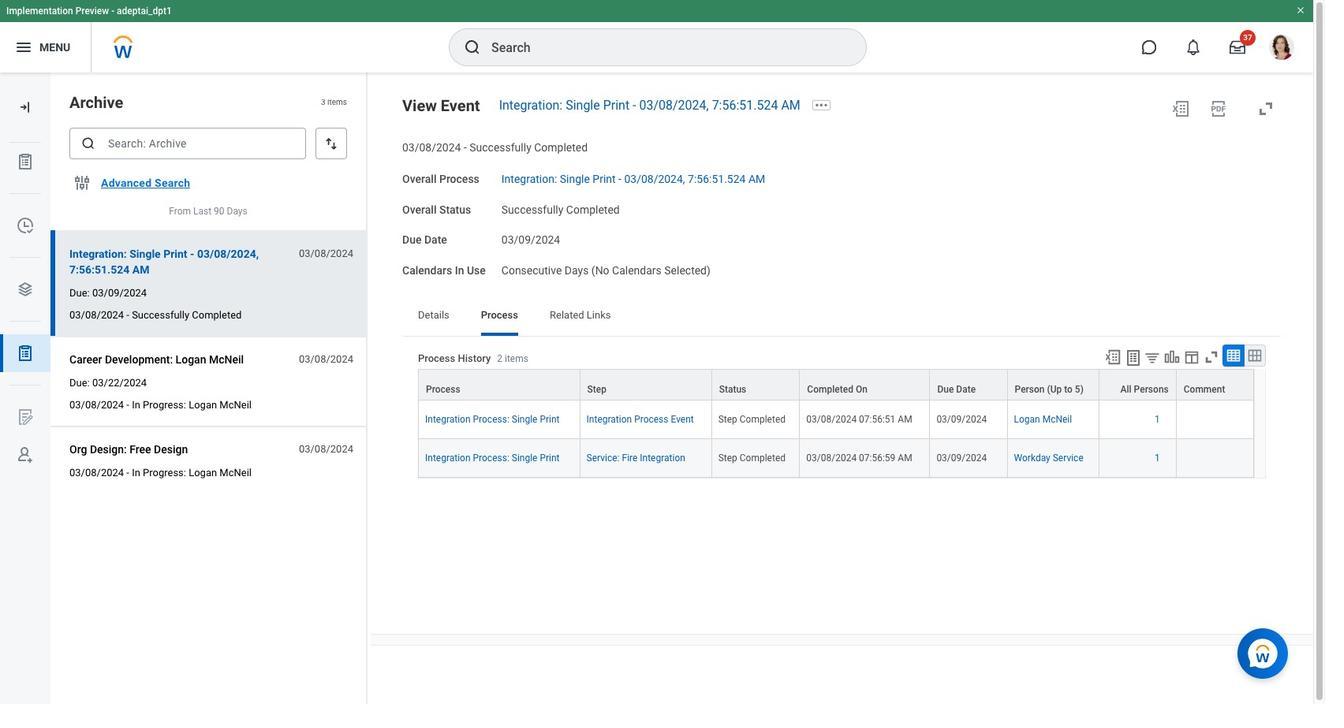Task type: vqa. For each thing, say whether or not it's contained in the screenshot.
"Process" in tab list
yes



Task type: locate. For each thing, give the bounding box(es) containing it.
1 horizontal spatial due date
[[937, 384, 976, 395]]

1 horizontal spatial 03/08/2024 - successfully completed
[[402, 141, 588, 154]]

0 horizontal spatial items
[[327, 98, 347, 107]]

workday service
[[1014, 453, 1084, 464]]

overall down the overall process
[[402, 203, 437, 216]]

0 horizontal spatial due date
[[402, 234, 447, 246]]

overall process
[[402, 173, 479, 185]]

- down the 03/22/2024
[[126, 399, 129, 411]]

- right preview
[[111, 6, 114, 17]]

all
[[1120, 384, 1132, 395]]

completed on
[[807, 384, 868, 395]]

due date down 'overall status'
[[402, 234, 447, 246]]

cell for service
[[1177, 439, 1254, 478]]

integration: single print - 03/08/2024, 7:56:51.524 am
[[499, 98, 800, 113], [501, 173, 765, 185], [69, 248, 259, 276]]

integration process: single print link
[[425, 414, 560, 425], [425, 453, 560, 464]]

due date element
[[501, 224, 560, 248]]

process inside popup button
[[426, 384, 460, 395]]

0 horizontal spatial days
[[227, 206, 247, 217]]

0 vertical spatial 03/08/2024 - in progress: logan mcneil
[[69, 399, 252, 411]]

successfully up the due date element
[[501, 203, 563, 216]]

1 vertical spatial integration process: single print
[[425, 453, 560, 464]]

print
[[603, 98, 630, 113], [593, 173, 616, 185], [163, 248, 187, 260], [540, 414, 560, 425], [540, 453, 560, 464]]

step button
[[580, 370, 711, 400]]

1 horizontal spatial due
[[937, 384, 954, 395]]

due inside popup button
[[937, 384, 954, 395]]

1 vertical spatial event
[[671, 414, 694, 425]]

search image
[[463, 38, 482, 57], [80, 136, 96, 151]]

integration: single print - 03/08/2024, 7:56:51.524 am link for event
[[499, 98, 800, 113]]

clipboard image down transformation import image on the top of the page
[[16, 152, 35, 171]]

workday service link
[[1014, 453, 1084, 464]]

0 vertical spatial due:
[[69, 287, 90, 299]]

integration: single print - 03/08/2024, 7:56:51.524 am down search workday search field
[[499, 98, 800, 113]]

1 1 button from the top
[[1155, 413, 1162, 426]]

select to filter grid data image
[[1144, 349, 1161, 366]]

1 vertical spatial integration: single print - 03/08/2024, 7:56:51.524 am
[[501, 173, 765, 185]]

tab list
[[402, 298, 1282, 336]]

2 due: from the top
[[69, 377, 90, 389]]

2 vertical spatial integration: single print - 03/08/2024, 7:56:51.524 am
[[69, 248, 259, 276]]

items inside process history 2 items
[[505, 353, 528, 364]]

1 vertical spatial 03/08/2024,
[[624, 173, 685, 185]]

0 horizontal spatial due
[[402, 234, 422, 246]]

0 vertical spatial step
[[587, 384, 607, 395]]

event inside row
[[671, 414, 694, 425]]

completed on button
[[800, 370, 929, 400]]

0 vertical spatial integration: single print - 03/08/2024, 7:56:51.524 am
[[499, 98, 800, 113]]

03/08/2024 - successfully completed up career development: logan mcneil
[[69, 309, 242, 321]]

integration: single print - 03/08/2024, 7:56:51.524 am link down search workday search field
[[499, 98, 800, 113]]

overall up 'overall status'
[[402, 173, 437, 185]]

0 vertical spatial 7:56:51.524
[[712, 98, 778, 113]]

calendars right "(no"
[[612, 264, 662, 277]]

2 vertical spatial integration:
[[69, 248, 127, 260]]

2 1 button from the top
[[1155, 452, 1162, 464]]

items inside 'item list' element
[[327, 98, 347, 107]]

2 cell from the top
[[1177, 439, 1254, 478]]

0 vertical spatial days
[[227, 206, 247, 217]]

2 calendars from the left
[[612, 264, 662, 277]]

1 vertical spatial items
[[505, 353, 528, 364]]

days
[[227, 206, 247, 217], [565, 264, 589, 277]]

integration process: single print link for integration
[[425, 414, 560, 425]]

0 horizontal spatial date
[[424, 234, 447, 246]]

1 clipboard image from the top
[[16, 152, 35, 171]]

0 vertical spatial 03/08/2024 - successfully completed
[[402, 141, 588, 154]]

date left person
[[956, 384, 976, 395]]

progress:
[[143, 399, 186, 411], [143, 467, 186, 479]]

transformation import image
[[17, 99, 33, 115]]

1 vertical spatial 03/08/2024 - in progress: logan mcneil
[[69, 467, 252, 479]]

clock check image
[[16, 216, 35, 235]]

due: right perspective icon
[[69, 287, 90, 299]]

1 vertical spatial successfully
[[501, 203, 563, 216]]

calendars
[[402, 264, 452, 277], [612, 264, 662, 277]]

0 vertical spatial clipboard image
[[16, 152, 35, 171]]

integration: for event
[[499, 98, 563, 113]]

due:
[[69, 287, 90, 299], [69, 377, 90, 389]]

1 button
[[1155, 413, 1162, 426], [1155, 452, 1162, 464]]

integration process: single print for integration
[[425, 414, 560, 425]]

1 integration process: single print from the top
[[425, 414, 560, 425]]

process
[[439, 173, 479, 185], [481, 309, 518, 321], [418, 353, 455, 364], [426, 384, 460, 395], [634, 414, 668, 425]]

1 horizontal spatial status
[[719, 384, 746, 395]]

integration process: single print link for service:
[[425, 453, 560, 464]]

close environment banner image
[[1296, 6, 1305, 15]]

0 vertical spatial search image
[[463, 38, 482, 57]]

step completed for 03/08/2024 07:56:51 am
[[718, 414, 786, 425]]

2 1 from the top
[[1155, 453, 1160, 464]]

calendars in use element
[[501, 255, 711, 278]]

0 vertical spatial integration:
[[499, 98, 563, 113]]

1 vertical spatial 1
[[1155, 453, 1160, 464]]

1 vertical spatial due date
[[937, 384, 976, 395]]

0 vertical spatial integration process: single print link
[[425, 414, 560, 425]]

due: for career development: logan mcneil
[[69, 377, 90, 389]]

1 horizontal spatial calendars
[[612, 264, 662, 277]]

0 vertical spatial overall
[[402, 173, 437, 185]]

am
[[781, 98, 800, 113], [748, 173, 765, 185], [132, 263, 149, 276], [898, 414, 912, 425], [898, 453, 912, 464]]

1 1 from the top
[[1155, 414, 1160, 425]]

1 vertical spatial days
[[565, 264, 589, 277]]

1 horizontal spatial items
[[505, 353, 528, 364]]

1 vertical spatial step
[[718, 414, 737, 425]]

adeptai_dpt1
[[117, 6, 172, 17]]

successfully up the overall process
[[469, 141, 531, 154]]

1 vertical spatial clipboard image
[[16, 344, 35, 363]]

all persons
[[1120, 384, 1169, 395]]

0 vertical spatial 1
[[1155, 414, 1160, 425]]

successfully inside 'item list' element
[[132, 309, 189, 321]]

consecutive
[[501, 264, 562, 277]]

development:
[[105, 353, 173, 366]]

03/09/2024
[[501, 234, 560, 246], [92, 287, 147, 299], [937, 414, 987, 425], [937, 453, 987, 464]]

2 vertical spatial 7:56:51.524
[[69, 263, 130, 276]]

- down search workday search field
[[633, 98, 636, 113]]

print up the overall status element
[[593, 173, 616, 185]]

1 vertical spatial date
[[956, 384, 976, 395]]

integration:
[[499, 98, 563, 113], [501, 173, 557, 185], [69, 248, 127, 260]]

03/09/2024 up consecutive
[[501, 234, 560, 246]]

7:56:51.524
[[712, 98, 778, 113], [688, 173, 746, 185], [69, 263, 130, 276]]

person (up to 5) button
[[1008, 370, 1098, 400]]

2 overall from the top
[[402, 203, 437, 216]]

0 vertical spatial status
[[439, 203, 471, 216]]

design
[[154, 443, 188, 456]]

date down 'overall status'
[[424, 234, 447, 246]]

process:
[[473, 414, 509, 425], [473, 453, 509, 464]]

items right 2
[[505, 353, 528, 364]]

fullscreen image
[[1203, 348, 1220, 366]]

03/08/2024 07:56:51 am
[[806, 414, 912, 425]]

integration: inside integration: single print - 03/08/2024, 7:56:51.524 am
[[69, 248, 127, 260]]

org design: free design button
[[69, 440, 194, 459]]

03/08/2024, for process
[[624, 173, 685, 185]]

user plus image
[[16, 446, 35, 465]]

2 vertical spatial 03/08/2024,
[[197, 248, 259, 260]]

2 integration process: single print from the top
[[425, 453, 560, 464]]

advanced search button
[[95, 167, 197, 199]]

clipboard image
[[16, 152, 35, 171], [16, 344, 35, 363]]

1 overall from the top
[[402, 173, 437, 185]]

due: down career
[[69, 377, 90, 389]]

single
[[566, 98, 600, 113], [560, 173, 590, 185], [130, 248, 161, 260], [512, 414, 537, 425], [512, 453, 537, 464]]

0 horizontal spatial calendars
[[402, 264, 452, 277]]

logan down org design: free design button
[[189, 467, 217, 479]]

progress: down design
[[143, 467, 186, 479]]

2 process: from the top
[[473, 453, 509, 464]]

print down from
[[163, 248, 187, 260]]

mcneil inside row
[[1042, 414, 1072, 425]]

2 clipboard image from the top
[[16, 344, 35, 363]]

integration: single print - 03/08/2024, 7:56:51.524 am up the overall status element
[[501, 173, 765, 185]]

7:56:51.524 inside integration: single print - 03/08/2024, 7:56:51.524 am
[[69, 263, 130, 276]]

items right 3
[[327, 98, 347, 107]]

1 vertical spatial 1 button
[[1155, 452, 1162, 464]]

0 vertical spatial step completed
[[718, 414, 786, 425]]

3 items
[[321, 98, 347, 107]]

0 vertical spatial 03/08/2024,
[[639, 98, 709, 113]]

0 vertical spatial date
[[424, 234, 447, 246]]

1 horizontal spatial event
[[671, 414, 694, 425]]

1 integration process: single print link from the top
[[425, 414, 560, 425]]

1 vertical spatial process:
[[473, 453, 509, 464]]

row down 03/08/2024 07:56:51 am
[[418, 439, 1254, 478]]

03/08/2024, for event
[[639, 98, 709, 113]]

progress: up design
[[143, 399, 186, 411]]

overall for overall status
[[402, 203, 437, 216]]

1 horizontal spatial date
[[956, 384, 976, 395]]

1 process: from the top
[[473, 414, 509, 425]]

integration process: single print for service:
[[425, 453, 560, 464]]

0 horizontal spatial search image
[[80, 136, 96, 151]]

2 integration process: single print link from the top
[[425, 453, 560, 464]]

integration process event link
[[587, 414, 694, 425]]

1 vertical spatial step completed
[[718, 453, 786, 464]]

1 vertical spatial due:
[[69, 377, 90, 389]]

row down completed on
[[418, 401, 1254, 439]]

1
[[1155, 414, 1160, 425], [1155, 453, 1160, 464]]

successfully up career development: logan mcneil button
[[132, 309, 189, 321]]

03/08/2024 - in progress: logan mcneil down design
[[69, 467, 252, 479]]

status
[[439, 203, 471, 216], [719, 384, 746, 395]]

0 vertical spatial integration process: single print
[[425, 414, 560, 425]]

2 03/08/2024 - in progress: logan mcneil from the top
[[69, 467, 252, 479]]

career development: logan mcneil
[[69, 353, 244, 366]]

print down process popup button at the left bottom of the page
[[540, 414, 560, 425]]

completed
[[534, 141, 588, 154], [566, 203, 620, 216], [192, 309, 242, 321], [807, 384, 853, 395], [740, 414, 786, 425], [740, 453, 786, 464]]

step for integration process event
[[718, 414, 737, 425]]

career
[[69, 353, 102, 366]]

person (up to 5)
[[1015, 384, 1084, 395]]

1 vertical spatial progress:
[[143, 467, 186, 479]]

1 due: from the top
[[69, 287, 90, 299]]

configure image
[[73, 174, 91, 192]]

overall
[[402, 173, 437, 185], [402, 203, 437, 216]]

mcneil
[[209, 353, 244, 366], [220, 399, 252, 411], [1042, 414, 1072, 425], [220, 467, 252, 479]]

implementation
[[6, 6, 73, 17]]

1 horizontal spatial search image
[[463, 38, 482, 57]]

logan down person
[[1014, 414, 1040, 425]]

1 horizontal spatial days
[[565, 264, 589, 277]]

integration for integration process event 'link'
[[587, 414, 632, 425]]

1 vertical spatial overall
[[402, 203, 437, 216]]

logan
[[176, 353, 206, 366], [189, 399, 217, 411], [1014, 414, 1040, 425], [189, 467, 217, 479]]

cell
[[1177, 401, 1254, 439], [1177, 439, 1254, 478]]

0 vertical spatial items
[[327, 98, 347, 107]]

process down process history 2 items
[[426, 384, 460, 395]]

0 horizontal spatial 03/08/2024 - successfully completed
[[69, 309, 242, 321]]

37
[[1243, 33, 1252, 42]]

successfully
[[469, 141, 531, 154], [501, 203, 563, 216], [132, 309, 189, 321]]

2
[[497, 353, 502, 364]]

design:
[[90, 443, 127, 456]]

items
[[327, 98, 347, 107], [505, 353, 528, 364]]

days right 90
[[227, 206, 247, 217]]

integration: single print - 03/08/2024, 7:56:51.524 am link up the overall status element
[[501, 169, 765, 185]]

menu banner
[[0, 0, 1313, 73]]

90
[[214, 206, 224, 217]]

days left "(no"
[[565, 264, 589, 277]]

1 vertical spatial integration: single print - 03/08/2024, 7:56:51.524 am link
[[501, 169, 765, 185]]

row containing process
[[418, 369, 1254, 401]]

event
[[441, 96, 480, 115], [671, 414, 694, 425]]

overall status
[[402, 203, 471, 216]]

from last 90 days
[[169, 206, 247, 217]]

03/08/2024 - successfully completed up the overall process
[[402, 141, 588, 154]]

03/08/2024 - in progress: logan mcneil down career development: logan mcneil button
[[69, 399, 252, 411]]

integration process event
[[587, 414, 694, 425]]

0 vertical spatial in
[[455, 264, 464, 277]]

03/08/2024 - in progress: logan mcneil
[[69, 399, 252, 411], [69, 467, 252, 479]]

integration: single print - 03/08/2024, 7:56:51.524 am for overall process
[[501, 173, 765, 185]]

2 step completed from the top
[[718, 453, 786, 464]]

notifications large image
[[1185, 39, 1201, 55]]

1 row from the top
[[418, 369, 1254, 401]]

comment button
[[1177, 370, 1253, 400]]

toolbar
[[1097, 344, 1266, 369]]

03/09/2024 inside 'item list' element
[[92, 287, 147, 299]]

rename image
[[16, 408, 35, 427]]

1 vertical spatial status
[[719, 384, 746, 395]]

search image up "view event"
[[463, 38, 482, 57]]

use
[[467, 264, 486, 277]]

perspective image
[[16, 280, 35, 299]]

03/09/2024 down integration: single print - 03/08/2024, 7:56:51.524 am button
[[92, 287, 147, 299]]

2 vertical spatial step
[[718, 453, 737, 464]]

0 horizontal spatial event
[[441, 96, 480, 115]]

03/08/2024 - successfully completed
[[402, 141, 588, 154], [69, 309, 242, 321]]

integration: single print - 03/08/2024, 7:56:51.524 am for view event
[[499, 98, 800, 113]]

- down last
[[190, 248, 194, 260]]

1 progress: from the top
[[143, 399, 186, 411]]

7:56:51.524 for view event
[[712, 98, 778, 113]]

successfully completed
[[501, 203, 620, 216]]

1 vertical spatial integration process: single print link
[[425, 453, 560, 464]]

row
[[418, 369, 1254, 401], [418, 401, 1254, 439], [418, 439, 1254, 478]]

- up the overall status element
[[618, 173, 621, 185]]

calendars up details
[[402, 264, 452, 277]]

completed inside popup button
[[807, 384, 853, 395]]

0 vertical spatial process:
[[473, 414, 509, 425]]

1 vertical spatial search image
[[80, 136, 96, 151]]

process history 2 items
[[418, 353, 528, 364]]

1 vertical spatial integration:
[[501, 173, 557, 185]]

0 vertical spatial 1 button
[[1155, 413, 1162, 426]]

clipboard image left career
[[16, 344, 35, 363]]

- inside integration: single print - 03/08/2024, 7:56:51.524 am
[[190, 248, 194, 260]]

in down org design: free design button
[[132, 467, 140, 479]]

0 vertical spatial progress:
[[143, 399, 186, 411]]

process button
[[419, 370, 579, 400]]

logan right development:
[[176, 353, 206, 366]]

service
[[1053, 453, 1084, 464]]

0 vertical spatial integration: single print - 03/08/2024, 7:56:51.524 am link
[[499, 98, 800, 113]]

step
[[587, 384, 607, 395], [718, 414, 737, 425], [718, 453, 737, 464]]

1 vertical spatial 03/08/2024 - successfully completed
[[69, 309, 242, 321]]

in down the 03/22/2024
[[132, 399, 140, 411]]

due date left person
[[937, 384, 976, 395]]

1 for service
[[1155, 453, 1160, 464]]

integration
[[425, 414, 471, 425], [587, 414, 632, 425], [425, 453, 471, 464], [640, 453, 685, 464]]

- down org design: free design
[[126, 467, 129, 479]]

cell for mcneil
[[1177, 401, 1254, 439]]

integration: single print - 03/08/2024, 7:56:51.524 am down from
[[69, 248, 259, 276]]

event down "step" popup button
[[671, 414, 694, 425]]

row up 03/08/2024 07:56:51 am
[[418, 369, 1254, 401]]

1 cell from the top
[[1177, 401, 1254, 439]]

step completed
[[718, 414, 786, 425], [718, 453, 786, 464]]

0 vertical spatial event
[[441, 96, 480, 115]]

0 vertical spatial due
[[402, 234, 422, 246]]

in left the use
[[455, 264, 464, 277]]

2 progress: from the top
[[143, 467, 186, 479]]

list
[[0, 143, 50, 474]]

event right view
[[441, 96, 480, 115]]

1 vertical spatial due
[[937, 384, 954, 395]]

1 vertical spatial 7:56:51.524
[[688, 173, 746, 185]]

search image up the configure image
[[80, 136, 96, 151]]

date
[[424, 234, 447, 246], [956, 384, 976, 395]]

1 step completed from the top
[[718, 414, 786, 425]]

2 vertical spatial successfully
[[132, 309, 189, 321]]

1 calendars from the left
[[402, 264, 452, 277]]



Task type: describe. For each thing, give the bounding box(es) containing it.
2 row from the top
[[418, 401, 1254, 439]]

days inside calendars in use element
[[565, 264, 589, 277]]

5)
[[1075, 384, 1084, 395]]

logan inside button
[[176, 353, 206, 366]]

all persons button
[[1099, 370, 1176, 400]]

view event
[[402, 96, 480, 115]]

overall status element
[[501, 194, 620, 217]]

tab list containing details
[[402, 298, 1282, 336]]

justify image
[[14, 38, 33, 57]]

completed inside 'item list' element
[[192, 309, 242, 321]]

overall for overall process
[[402, 173, 437, 185]]

org design: free design
[[69, 443, 188, 456]]

process left history
[[418, 353, 455, 364]]

status inside popup button
[[719, 384, 746, 395]]

service: fire integration link
[[587, 453, 685, 464]]

logan mcneil link
[[1014, 414, 1072, 425]]

due: 03/22/2024
[[69, 377, 147, 389]]

integration: single print - 03/08/2024, 7:56:51.524 am button
[[69, 245, 290, 279]]

days inside 'item list' element
[[227, 206, 247, 217]]

view printable version (pdf) image
[[1209, 99, 1228, 118]]

Search Workday  search field
[[491, 30, 834, 65]]

career development: logan mcneil button
[[69, 350, 250, 369]]

from
[[169, 206, 191, 217]]

am inside button
[[132, 263, 149, 276]]

1 for mcneil
[[1155, 414, 1160, 425]]

integration: for process
[[501, 173, 557, 185]]

1 vertical spatial in
[[132, 399, 140, 411]]

due date inside popup button
[[937, 384, 976, 395]]

fire
[[622, 453, 638, 464]]

export to worksheets image
[[1124, 348, 1143, 367]]

export to excel image
[[1171, 99, 1190, 118]]

expand table image
[[1247, 348, 1263, 363]]

03/08/2024, inside integration: single print - 03/08/2024, 7:56:51.524 am
[[197, 248, 259, 260]]

on
[[856, 384, 868, 395]]

org
[[69, 443, 87, 456]]

1 button for workday service
[[1155, 452, 1162, 464]]

my tasks (all items) - expand/collapse chart image
[[1163, 348, 1181, 366]]

details
[[418, 309, 449, 321]]

print inside integration: single print - 03/08/2024, 7:56:51.524 am
[[163, 248, 187, 260]]

due date button
[[930, 370, 1007, 400]]

logan mcneil
[[1014, 414, 1072, 425]]

selected)
[[664, 264, 711, 277]]

integration for integration process: single print link corresponding to integration
[[425, 414, 471, 425]]

03/09/2024 down the due date popup button
[[937, 414, 987, 425]]

service: fire integration
[[587, 453, 685, 464]]

step for service: fire integration
[[718, 453, 737, 464]]

print down search workday search field
[[603, 98, 630, 113]]

03/09/2024 left 'workday'
[[937, 453, 987, 464]]

process: for service: fire integration
[[473, 453, 509, 464]]

search
[[155, 177, 190, 189]]

due: for integration: single print - 03/08/2024, 7:56:51.524 am
[[69, 287, 90, 299]]

date inside the due date popup button
[[956, 384, 976, 395]]

menu
[[39, 41, 70, 53]]

implementation preview -   adeptai_dpt1
[[6, 6, 172, 17]]

search image inside menu banner
[[463, 38, 482, 57]]

consecutive days (no calendars selected)
[[501, 264, 711, 277]]

sort image
[[323, 136, 339, 151]]

search image inside 'item list' element
[[80, 136, 96, 151]]

table image
[[1226, 348, 1241, 363]]

comment
[[1184, 384, 1225, 395]]

37 button
[[1220, 30, 1256, 65]]

3
[[321, 98, 325, 107]]

archive
[[69, 93, 123, 112]]

step completed for 03/08/2024 07:56:59 am
[[718, 453, 786, 464]]

process up 'overall status'
[[439, 173, 479, 185]]

free
[[130, 443, 151, 456]]

logan down career development: logan mcneil button
[[189, 399, 217, 411]]

07:56:51
[[859, 414, 895, 425]]

03/08/2024 07:56:59 am
[[806, 453, 912, 464]]

integration: single print - 03/08/2024, 7:56:51.524 am inside button
[[69, 248, 259, 276]]

fullscreen image
[[1256, 99, 1275, 118]]

service:
[[587, 453, 620, 464]]

view
[[402, 96, 437, 115]]

1 button for logan mcneil
[[1155, 413, 1162, 426]]

process down "step" popup button
[[634, 414, 668, 425]]

links
[[587, 309, 611, 321]]

persons
[[1134, 384, 1169, 395]]

07:56:59
[[859, 453, 895, 464]]

0 vertical spatial due date
[[402, 234, 447, 246]]

person
[[1015, 384, 1045, 395]]

Search: Archive text field
[[69, 128, 306, 159]]

advanced search
[[101, 177, 190, 189]]

successfully inside the overall status element
[[501, 203, 563, 216]]

history
[[458, 353, 491, 364]]

workday
[[1014, 453, 1050, 464]]

integration for service:'s integration process: single print link
[[425, 453, 471, 464]]

to
[[1064, 384, 1073, 395]]

03/22/2024
[[92, 377, 147, 389]]

mcneil inside button
[[209, 353, 244, 366]]

status button
[[712, 370, 799, 400]]

calendars inside calendars in use element
[[612, 264, 662, 277]]

7:56:51.524 for overall process
[[688, 173, 746, 185]]

export to excel image
[[1104, 348, 1122, 366]]

3 row from the top
[[418, 439, 1254, 478]]

preview
[[75, 6, 109, 17]]

profile logan mcneil image
[[1269, 35, 1294, 63]]

advanced
[[101, 177, 152, 189]]

step inside popup button
[[587, 384, 607, 395]]

2 vertical spatial in
[[132, 467, 140, 479]]

integration: single print - 03/08/2024, 7:56:51.524 am link for process
[[501, 169, 765, 185]]

1 03/08/2024 - in progress: logan mcneil from the top
[[69, 399, 252, 411]]

(up
[[1047, 384, 1062, 395]]

process: for integration process event
[[473, 414, 509, 425]]

print left service:
[[540, 453, 560, 464]]

- up the overall process
[[464, 141, 467, 154]]

logan inside row
[[1014, 414, 1040, 425]]

menu button
[[0, 22, 91, 73]]

- inside menu banner
[[111, 6, 114, 17]]

calendars in use
[[402, 264, 486, 277]]

due: 03/09/2024
[[69, 287, 147, 299]]

0 vertical spatial successfully
[[469, 141, 531, 154]]

related links
[[550, 309, 611, 321]]

completed inside the overall status element
[[566, 203, 620, 216]]

related
[[550, 309, 584, 321]]

last
[[193, 206, 211, 217]]

click to view/edit grid preferences image
[[1183, 348, 1200, 366]]

(no
[[591, 264, 609, 277]]

03/08/2024 - successfully completed inside 'item list' element
[[69, 309, 242, 321]]

process up 2
[[481, 309, 518, 321]]

- down due: 03/09/2024
[[126, 309, 129, 321]]

inbox large image
[[1230, 39, 1245, 55]]

0 horizontal spatial status
[[439, 203, 471, 216]]

item list element
[[50, 73, 368, 704]]

single inside integration: single print - 03/08/2024, 7:56:51.524 am
[[130, 248, 161, 260]]



